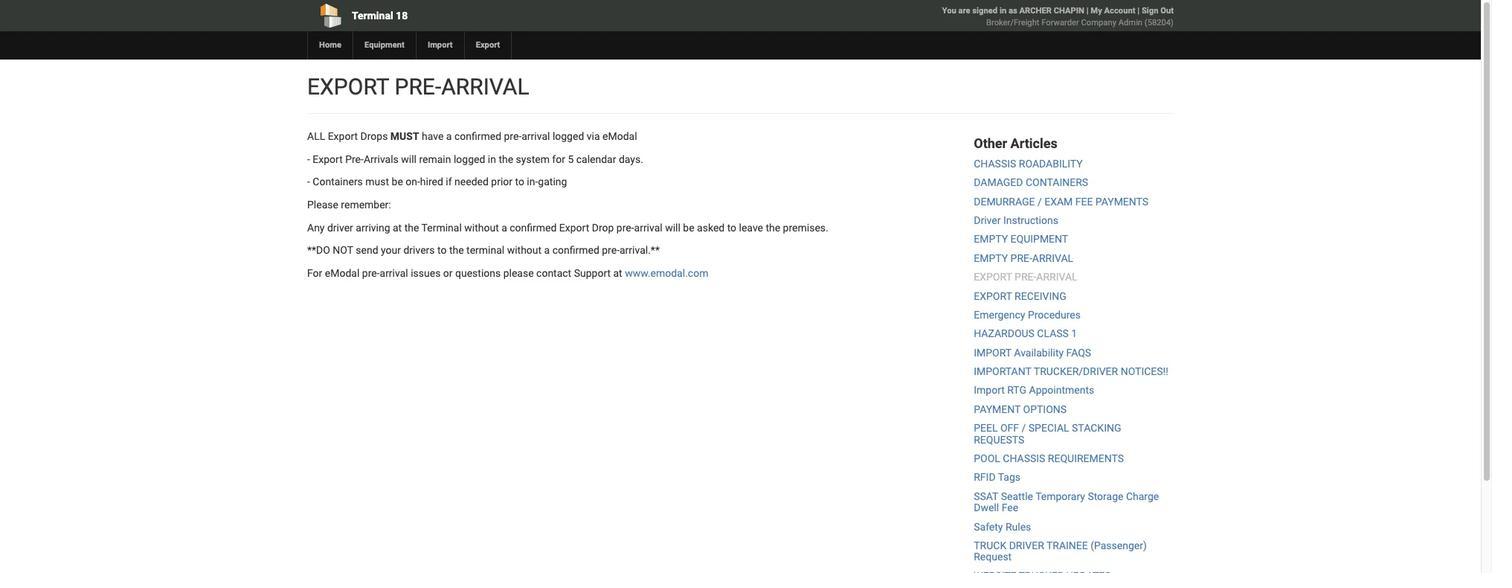 Task type: describe. For each thing, give the bounding box(es) containing it.
rules
[[1006, 521, 1032, 533]]

2 vertical spatial arrival
[[380, 267, 408, 279]]

demurrage
[[974, 195, 1036, 207]]

hazardous
[[974, 328, 1035, 340]]

rfid
[[974, 471, 996, 483]]

1 vertical spatial chassis
[[1003, 453, 1046, 464]]

import link
[[416, 31, 464, 60]]

request
[[974, 551, 1012, 563]]

**do not send your drivers to the terminal without a confirmed pre-arrival.**
[[307, 244, 660, 256]]

equipment link
[[353, 31, 416, 60]]

out
[[1161, 6, 1174, 16]]

export receiving link
[[974, 290, 1067, 302]]

exam
[[1045, 195, 1073, 207]]

0 vertical spatial export
[[307, 74, 389, 100]]

your
[[381, 244, 401, 256]]

dwell
[[974, 502, 1000, 514]]

0 horizontal spatial will
[[401, 153, 417, 165]]

**do
[[307, 244, 330, 256]]

account
[[1105, 6, 1136, 16]]

support
[[574, 267, 611, 279]]

0 vertical spatial pre-
[[395, 74, 441, 100]]

damaged
[[974, 177, 1024, 188]]

pool
[[974, 453, 1001, 464]]

fee
[[1076, 195, 1094, 207]]

export pre-arrival
[[307, 74, 530, 100]]

emergency procedures link
[[974, 309, 1081, 321]]

asked
[[697, 222, 725, 233]]

damaged containers link
[[974, 177, 1089, 188]]

via
[[587, 130, 600, 142]]

1 vertical spatial in
[[488, 153, 496, 165]]

www.emodal.com link
[[625, 267, 709, 279]]

1 horizontal spatial arrival
[[522, 130, 550, 142]]

pre-
[[345, 153, 364, 165]]

you are signed in as archer chapin | my account | sign out broker/freight forwarder company admin (58204)
[[943, 6, 1174, 28]]

my account link
[[1091, 6, 1136, 16]]

requests
[[974, 434, 1025, 446]]

0 vertical spatial be
[[392, 176, 403, 188]]

other
[[974, 135, 1008, 151]]

must
[[366, 176, 389, 188]]

0 vertical spatial confirmed
[[455, 130, 502, 142]]

issues
[[411, 267, 441, 279]]

the up or
[[449, 244, 464, 256]]

sign
[[1142, 6, 1159, 16]]

payment options link
[[974, 403, 1067, 415]]

the right the leave in the top of the page
[[766, 222, 781, 233]]

0 vertical spatial to
[[515, 176, 525, 188]]

1 horizontal spatial without
[[507, 244, 542, 256]]

1 vertical spatial arrival
[[634, 222, 663, 233]]

- for - containers must be on-hired if needed prior to in-gating
[[307, 176, 310, 188]]

export left drop
[[560, 222, 590, 233]]

admin
[[1119, 18, 1143, 28]]

2 vertical spatial export
[[974, 290, 1013, 302]]

on-
[[406, 176, 420, 188]]

1 vertical spatial pre-
[[1011, 252, 1033, 264]]

contact
[[537, 267, 572, 279]]

1 vertical spatial be
[[683, 222, 695, 233]]

0 horizontal spatial to
[[438, 244, 447, 256]]

needed
[[455, 176, 489, 188]]

arriving
[[356, 222, 390, 233]]

equipment
[[365, 40, 405, 50]]

terminal
[[467, 244, 505, 256]]

18
[[396, 10, 408, 22]]

2 vertical spatial arrival
[[1037, 271, 1078, 283]]

import
[[974, 347, 1012, 359]]

or
[[443, 267, 453, 279]]

roadability
[[1019, 158, 1083, 170]]

1 horizontal spatial terminal
[[422, 222, 462, 233]]

instructions
[[1004, 214, 1059, 226]]

gating
[[538, 176, 567, 188]]

export link
[[464, 31, 512, 60]]

pre- down drop
[[602, 244, 620, 256]]

pre- up system
[[504, 130, 522, 142]]

chassis roadability link
[[974, 158, 1083, 170]]

my
[[1091, 6, 1103, 16]]

2 | from the left
[[1138, 6, 1140, 16]]

important trucker/driver notices!! link
[[974, 365, 1169, 377]]

driver
[[974, 214, 1001, 226]]

fee
[[1002, 502, 1019, 514]]

remember:
[[341, 199, 391, 211]]

1 vertical spatial arrival
[[1033, 252, 1074, 264]]

0 vertical spatial /
[[1038, 195, 1042, 207]]

1 vertical spatial logged
[[454, 153, 486, 165]]

drops
[[361, 130, 388, 142]]

special
[[1029, 422, 1070, 434]]

pre- right drop
[[617, 222, 634, 233]]

1 vertical spatial confirmed
[[510, 222, 557, 233]]

for
[[307, 267, 322, 279]]

- export pre-arrivals will remain logged in the system for 5 calendar days.
[[307, 153, 644, 165]]

notices!!
[[1121, 365, 1169, 377]]

safety
[[974, 521, 1004, 533]]

off
[[1001, 422, 1020, 434]]

system
[[516, 153, 550, 165]]

for emodal pre-arrival issues or questions please contact support at www.emodal.com
[[307, 267, 709, 279]]

in inside you are signed in as archer chapin | my account | sign out broker/freight forwarder company admin (58204)
[[1000, 6, 1007, 16]]

0 vertical spatial logged
[[553, 130, 584, 142]]

driver
[[1010, 540, 1045, 551]]

0 horizontal spatial /
[[1022, 422, 1027, 434]]

prior
[[491, 176, 513, 188]]

options
[[1024, 403, 1067, 415]]

5
[[568, 153, 574, 165]]

class
[[1038, 328, 1069, 340]]

payments
[[1096, 195, 1149, 207]]

safety rules link
[[974, 521, 1032, 533]]

terminal 18 link
[[307, 0, 656, 31]]

all export drops must have a confirmed pre-arrival logged via emodal
[[307, 130, 637, 142]]



Task type: vqa. For each thing, say whether or not it's contained in the screenshot.
MAECAIR/335N
no



Task type: locate. For each thing, give the bounding box(es) containing it.
arrivals
[[364, 153, 399, 165]]

confirmed down any driver arriving at the terminal without a confirmed export drop pre-arrival will be asked to leave the premises.
[[553, 244, 600, 256]]

0 horizontal spatial at
[[393, 222, 402, 233]]

a right have
[[446, 130, 452, 142]]

import rtg appointments link
[[974, 384, 1095, 396]]

have
[[422, 130, 444, 142]]

/ right off
[[1022, 422, 1027, 434]]

all
[[307, 130, 325, 142]]

2 vertical spatial confirmed
[[553, 244, 600, 256]]

1 horizontal spatial at
[[614, 267, 623, 279]]

will down must on the left of the page
[[401, 153, 417, 165]]

pre- down empty pre-arrival link
[[1015, 271, 1037, 283]]

0 vertical spatial will
[[401, 153, 417, 165]]

- down all
[[307, 153, 310, 165]]

0 vertical spatial without
[[465, 222, 499, 233]]

stacking
[[1072, 422, 1122, 434]]

1 vertical spatial import
[[974, 384, 1005, 396]]

0 horizontal spatial arrival
[[380, 267, 408, 279]]

1 horizontal spatial a
[[502, 222, 507, 233]]

faqs
[[1067, 347, 1092, 359]]

(58204)
[[1145, 18, 1174, 28]]

to
[[515, 176, 525, 188], [728, 222, 737, 233], [438, 244, 447, 256]]

0 vertical spatial arrival
[[441, 74, 530, 100]]

0 horizontal spatial be
[[392, 176, 403, 188]]

empty down driver
[[974, 233, 1009, 245]]

1 vertical spatial empty
[[974, 252, 1009, 264]]

archer
[[1020, 6, 1052, 16]]

the up drivers
[[405, 222, 419, 233]]

confirmed up - export pre-arrivals will remain logged in the system for 5 calendar days.
[[455, 130, 502, 142]]

seattle
[[1001, 490, 1034, 502]]

arrival up system
[[522, 130, 550, 142]]

1 vertical spatial -
[[307, 176, 310, 188]]

- containers must be on-hired if needed prior to in-gating
[[307, 176, 567, 188]]

at right support in the left top of the page
[[614, 267, 623, 279]]

1 empty from the top
[[974, 233, 1009, 245]]

temporary
[[1036, 490, 1086, 502]]

payment
[[974, 403, 1021, 415]]

2 horizontal spatial arrival
[[634, 222, 663, 233]]

please remember:
[[307, 199, 391, 211]]

1 vertical spatial at
[[614, 267, 623, 279]]

1 vertical spatial export
[[974, 271, 1013, 283]]

to left the leave in the top of the page
[[728, 222, 737, 233]]

chassis up damaged
[[974, 158, 1017, 170]]

home
[[319, 40, 342, 50]]

export up the containers
[[313, 153, 343, 165]]

import up export pre-arrival
[[428, 40, 453, 50]]

terminal inside terminal 18 link
[[352, 10, 393, 22]]

containers
[[1026, 177, 1089, 188]]

a up contact
[[544, 244, 550, 256]]

1 horizontal spatial be
[[683, 222, 695, 233]]

import up payment
[[974, 384, 1005, 396]]

0 horizontal spatial logged
[[454, 153, 486, 165]]

for
[[552, 153, 566, 165]]

containers
[[313, 176, 363, 188]]

at
[[393, 222, 402, 233], [614, 267, 623, 279]]

important
[[974, 365, 1032, 377]]

1 vertical spatial to
[[728, 222, 737, 233]]

2 vertical spatial to
[[438, 244, 447, 256]]

hired
[[420, 176, 443, 188]]

import inside other articles chassis roadability damaged containers demurrage / exam fee payments driver instructions empty equipment empty pre-arrival export pre-arrival export receiving emergency procedures hazardous class 1 import availability faqs important trucker/driver notices!! import rtg appointments payment options peel off / special stacking requests pool chassis requirements rfid tags ssat seattle temporary storage charge dwell fee safety rules truck driver trainee (passenger) request
[[974, 384, 1005, 396]]

drop
[[592, 222, 614, 233]]

chapin
[[1054, 6, 1085, 16]]

tags
[[999, 471, 1021, 483]]

ssat seattle temporary storage charge dwell fee link
[[974, 490, 1160, 514]]

0 vertical spatial emodal
[[603, 130, 637, 142]]

1 vertical spatial without
[[507, 244, 542, 256]]

0 vertical spatial import
[[428, 40, 453, 50]]

export up export receiving link
[[974, 271, 1013, 283]]

empty equipment link
[[974, 233, 1069, 245]]

pool chassis requirements link
[[974, 453, 1125, 464]]

www.emodal.com
[[625, 267, 709, 279]]

/ left exam
[[1038, 195, 1042, 207]]

other articles chassis roadability damaged containers demurrage / exam fee payments driver instructions empty equipment empty pre-arrival export pre-arrival export receiving emergency procedures hazardous class 1 import availability faqs important trucker/driver notices!! import rtg appointments payment options peel off / special stacking requests pool chassis requirements rfid tags ssat seattle temporary storage charge dwell fee safety rules truck driver trainee (passenger) request
[[974, 135, 1169, 563]]

chassis
[[974, 158, 1017, 170], [1003, 453, 1046, 464]]

0 horizontal spatial emodal
[[325, 267, 360, 279]]

export up emergency
[[974, 290, 1013, 302]]

1 horizontal spatial logged
[[553, 130, 584, 142]]

1 - from the top
[[307, 153, 310, 165]]

1 horizontal spatial emodal
[[603, 130, 637, 142]]

0 vertical spatial in
[[1000, 6, 1007, 16]]

0 horizontal spatial terminal
[[352, 10, 393, 22]]

storage
[[1088, 490, 1124, 502]]

- up please
[[307, 176, 310, 188]]

be left on-
[[392, 176, 403, 188]]

1 vertical spatial /
[[1022, 422, 1027, 434]]

1
[[1072, 328, 1078, 340]]

pre- down import link
[[395, 74, 441, 100]]

terminal
[[352, 10, 393, 22], [422, 222, 462, 233]]

1 | from the left
[[1087, 6, 1089, 16]]

emodal up days.
[[603, 130, 637, 142]]

terminal up drivers
[[422, 222, 462, 233]]

confirmed down in- on the left of page
[[510, 222, 557, 233]]

arrival down your
[[380, 267, 408, 279]]

broker/freight
[[987, 18, 1040, 28]]

0 vertical spatial -
[[307, 153, 310, 165]]

in-
[[527, 176, 538, 188]]

emodal
[[603, 130, 637, 142], [325, 267, 360, 279]]

pre- down send
[[362, 267, 380, 279]]

arrival.**
[[620, 244, 660, 256]]

0 horizontal spatial without
[[465, 222, 499, 233]]

logged up 5
[[553, 130, 584, 142]]

1 horizontal spatial in
[[1000, 6, 1007, 16]]

peel off / special stacking requests link
[[974, 422, 1122, 446]]

2 empty from the top
[[974, 252, 1009, 264]]

1 vertical spatial terminal
[[422, 222, 462, 233]]

remain
[[419, 153, 451, 165]]

calendar
[[577, 153, 617, 165]]

appointments
[[1030, 384, 1095, 396]]

arrival up the receiving
[[1037, 271, 1078, 283]]

0 vertical spatial chassis
[[974, 158, 1017, 170]]

export
[[476, 40, 500, 50], [328, 130, 358, 142], [313, 153, 343, 165], [560, 222, 590, 233]]

without up please
[[507, 244, 542, 256]]

send
[[356, 244, 378, 256]]

1 horizontal spatial to
[[515, 176, 525, 188]]

2 - from the top
[[307, 176, 310, 188]]

0 horizontal spatial in
[[488, 153, 496, 165]]

truck
[[974, 540, 1007, 551]]

1 horizontal spatial |
[[1138, 6, 1140, 16]]

are
[[959, 6, 971, 16]]

please
[[307, 199, 339, 211]]

0 horizontal spatial import
[[428, 40, 453, 50]]

export down terminal 18 link
[[476, 40, 500, 50]]

1 vertical spatial will
[[665, 222, 681, 233]]

to right drivers
[[438, 244, 447, 256]]

requirements
[[1049, 453, 1125, 464]]

not
[[333, 244, 353, 256]]

- for - export pre-arrivals will remain logged in the system for 5 calendar days.
[[307, 153, 310, 165]]

1 horizontal spatial /
[[1038, 195, 1042, 207]]

0 horizontal spatial a
[[446, 130, 452, 142]]

questions
[[455, 267, 501, 279]]

the up prior
[[499, 153, 514, 165]]

peel
[[974, 422, 998, 434]]

0 vertical spatial arrival
[[522, 130, 550, 142]]

emodal down not
[[325, 267, 360, 279]]

be
[[392, 176, 403, 188], [683, 222, 695, 233]]

emergency
[[974, 309, 1026, 321]]

1 vertical spatial a
[[502, 222, 507, 233]]

pre- down empty equipment link
[[1011, 252, 1033, 264]]

rtg
[[1008, 384, 1027, 396]]

without up **do not send your drivers to the terminal without a confirmed pre-arrival.**
[[465, 222, 499, 233]]

rfid tags link
[[974, 471, 1021, 483]]

chassis up tags
[[1003, 453, 1046, 464]]

export down home link
[[307, 74, 389, 100]]

empty down empty equipment link
[[974, 252, 1009, 264]]

| left my
[[1087, 6, 1089, 16]]

export up the pre-
[[328, 130, 358, 142]]

2 horizontal spatial a
[[544, 244, 550, 256]]

2 vertical spatial pre-
[[1015, 271, 1037, 283]]

2 vertical spatial a
[[544, 244, 550, 256]]

1 horizontal spatial import
[[974, 384, 1005, 396]]

arrival
[[522, 130, 550, 142], [634, 222, 663, 233], [380, 267, 408, 279]]

0 vertical spatial at
[[393, 222, 402, 233]]

arrival down equipment
[[1033, 252, 1074, 264]]

pre-
[[504, 130, 522, 142], [617, 222, 634, 233], [602, 244, 620, 256], [362, 267, 380, 279]]

as
[[1009, 6, 1018, 16]]

you
[[943, 6, 957, 16]]

be left asked on the left
[[683, 222, 695, 233]]

to left in- on the left of page
[[515, 176, 525, 188]]

if
[[446, 176, 452, 188]]

drivers
[[404, 244, 435, 256]]

export
[[307, 74, 389, 100], [974, 271, 1013, 283], [974, 290, 1013, 302]]

terminal left 18
[[352, 10, 393, 22]]

will left asked on the left
[[665, 222, 681, 233]]

0 vertical spatial terminal
[[352, 10, 393, 22]]

0 horizontal spatial |
[[1087, 6, 1089, 16]]

0 vertical spatial a
[[446, 130, 452, 142]]

arrival up "arrival.**"
[[634, 222, 663, 233]]

arrival down export link
[[441, 74, 530, 100]]

1 horizontal spatial will
[[665, 222, 681, 233]]

2 horizontal spatial to
[[728, 222, 737, 233]]

0 vertical spatial empty
[[974, 233, 1009, 245]]

logged up 'needed'
[[454, 153, 486, 165]]

1 vertical spatial emodal
[[325, 267, 360, 279]]

without
[[465, 222, 499, 233], [507, 244, 542, 256]]

in left as
[[1000, 6, 1007, 16]]

a up terminal
[[502, 222, 507, 233]]

in up prior
[[488, 153, 496, 165]]

trainee
[[1047, 540, 1089, 551]]

at up your
[[393, 222, 402, 233]]

any driver arriving at the terminal without a confirmed export drop pre-arrival will be asked to leave the premises.
[[307, 222, 829, 233]]

the
[[499, 153, 514, 165], [405, 222, 419, 233], [766, 222, 781, 233], [449, 244, 464, 256]]

hazardous class 1 link
[[974, 328, 1078, 340]]

| left "sign"
[[1138, 6, 1140, 16]]



